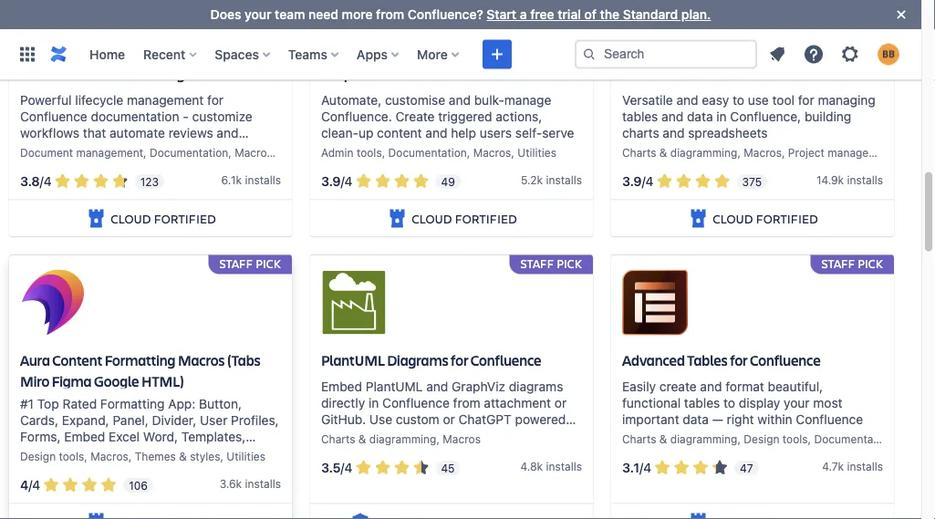 Task type: describe. For each thing, give the bounding box(es) containing it.
github.
[[321, 412, 366, 427]]

and down versatile
[[662, 109, 684, 124]]

1 vertical spatial document
[[20, 146, 73, 159]]

divider,
[[152, 413, 196, 428]]

confluence inside easily create and format beautiful, functional tables to display your most important data — right within confluence charts & diagramming , design tools , documentation
[[796, 412, 864, 427]]

the
[[600, 7, 620, 22]]

3.5
[[321, 460, 341, 475]]

0 horizontal spatial tools
[[59, 450, 84, 463]]

cloud for and
[[713, 210, 753, 227]]

#1
[[20, 396, 34, 411]]

and up triggered
[[449, 92, 471, 107]]

actions,
[[496, 109, 542, 124]]

diagramming for advanced
[[671, 433, 738, 445]]

, down beautiful,
[[808, 433, 812, 445]]

teams
[[288, 47, 328, 62]]

0 horizontal spatial utilities
[[227, 450, 266, 463]]

close image
[[891, 4, 913, 26]]

for up format
[[730, 351, 748, 370]]

management
[[140, 64, 226, 83]]

table filter and charts for confluence
[[622, 64, 854, 83]]

confluence inside powerful lifecycle management for confluence documentation - customize workflows that automate reviews and approvals
[[20, 109, 87, 124]]

home
[[89, 47, 125, 62]]

6.1k
[[221, 174, 242, 186]]

1 cloud fortified app badge image from the top
[[687, 208, 709, 230]]

data inside easily create and format beautiful, functional tables to display your most important data — right within confluence charts & diagramming , design tools , documentation
[[683, 412, 709, 427]]

custom
[[396, 412, 440, 427]]

—
[[713, 412, 724, 427]]

, down spreadsheets
[[738, 146, 741, 159]]

notification icon image
[[767, 43, 789, 65]]

clean-
[[321, 125, 359, 140]]

self-
[[515, 125, 542, 140]]

& inside versatile and easy to use tool for managing tables and data in confluence, building charts and spreadsheets charts & diagramming , macros , project management
[[660, 146, 668, 159]]

staff for plantuml diagrams for confluence
[[521, 256, 554, 271]]

cards,
[[20, 413, 58, 428]]

install for scriptrunner for confluence
[[546, 174, 577, 186]]

top
[[37, 396, 59, 411]]

install for comala document management
[[245, 174, 275, 186]]

beautiful,
[[768, 379, 823, 394]]

cloud fortified app badge image down 'design tools , macros , themes & styles , utilities'
[[85, 512, 107, 519]]

management inside powerful lifecycle management for confluence documentation - customize workflows that automate reviews and approvals
[[127, 92, 204, 107]]

manage
[[505, 92, 552, 107]]

fortified for scriptrunner for confluence
[[455, 210, 517, 227]]

create
[[660, 379, 697, 394]]

spreadsheets
[[688, 125, 768, 140]]

confluence up the managing in the top of the page
[[783, 64, 854, 83]]

apps
[[357, 47, 388, 62]]

plantuml inside embed plantuml and graphviz diagrams directly in confluence from attachment or github. use custom or chatgpt powered templates
[[366, 379, 423, 394]]

that
[[83, 125, 106, 140]]

tables
[[687, 351, 728, 370]]

powerful lifecycle management for confluence documentation - customize workflows that automate reviews and approvals
[[20, 92, 253, 157]]

attachment
[[484, 395, 551, 410]]

to inside easily create and format beautiful, functional tables to display your most important data — right within confluence charts & diagramming , design tools , documentation
[[724, 395, 736, 410]]

from inside embed plantuml and graphviz diagrams directly in confluence from attachment or github. use custom or chatgpt powered templates
[[453, 395, 481, 410]]

button,
[[199, 396, 242, 411]]

0 horizontal spatial from
[[376, 7, 405, 22]]

for up customise
[[405, 64, 423, 83]]

1 horizontal spatial or
[[555, 395, 567, 410]]

plan.
[[682, 7, 711, 22]]

create content image
[[486, 43, 508, 65]]

0 vertical spatial plantuml
[[321, 351, 385, 370]]

profiles,
[[231, 413, 279, 428]]

automate, customise and bulk-manage confluence. create triggered actions, clean-up content and help users self-serve admin tools , documentation , macros , utilities
[[321, 92, 575, 159]]

4 for scriptrunner for confluence
[[345, 174, 353, 189]]

recent
[[143, 47, 186, 62]]

and inside powerful lifecycle management for confluence documentation - customize workflows that automate reviews and approvals
[[217, 125, 239, 140]]

aura content formatting macros (tabs miro figma google html) image
[[20, 270, 86, 336]]

easy
[[702, 92, 729, 107]]

cloud fortified app badge image for document
[[85, 208, 107, 230]]

management down that
[[76, 146, 143, 159]]

users
[[480, 125, 512, 140]]

scriptrunner
[[321, 64, 403, 83]]

confluence image
[[47, 43, 69, 65]]

4.8k
[[521, 460, 543, 473]]

figma
[[52, 371, 92, 391]]

charts inside easily create and format beautiful, functional tables to display your most important data — right within confluence charts & diagramming , design tools , documentation
[[622, 433, 657, 445]]

versatile and easy to use tool for managing tables and data in confluence, building charts and spreadsheets charts & diagramming , macros , project management
[[622, 92, 895, 159]]

does your team need more from confluence? start a free trial of the standard plan.
[[210, 7, 711, 22]]

panel,
[[113, 413, 149, 428]]

123
[[140, 175, 159, 188]]

diagrams
[[509, 379, 563, 394]]

design inside easily create and format beautiful, functional tables to display your most important data — right within confluence charts & diagramming , design tools , documentation
[[744, 433, 780, 445]]

, up 6.1k
[[228, 146, 232, 159]]

in inside versatile and easy to use tool for managing tables and data in confluence, building charts and spreadsheets charts & diagramming , macros , project management
[[717, 109, 727, 124]]

macros inside the automate, customise and bulk-manage confluence. create triggered actions, clean-up content and help users self-serve admin tools , documentation , macros , utilities
[[473, 146, 511, 159]]

-
[[183, 109, 189, 124]]

pro
[[61, 446, 81, 461]]

charts up use
[[720, 64, 761, 83]]

right
[[727, 412, 754, 427]]

reviews
[[169, 125, 213, 140]]

formatting inside "aura content formatting macros (tabs miro figma google html)"
[[105, 351, 176, 370]]

cloud for confluence
[[412, 210, 452, 227]]

and up easy
[[693, 64, 718, 83]]

, down automate
[[143, 146, 147, 159]]

and inside embed plantuml and graphviz diagrams directly in confluence from attachment or github. use custom or chatgpt powered templates
[[426, 379, 448, 394]]

design tools , macros , themes & styles , utilities
[[20, 450, 266, 463]]

diagramming down custom
[[369, 433, 437, 445]]

display
[[739, 395, 781, 410]]

more
[[342, 7, 373, 22]]

4 for aura content formatting macros (tabs miro figma google html)
[[32, 478, 40, 493]]

expand,
[[62, 413, 109, 428]]

important
[[622, 412, 680, 427]]

trial
[[558, 7, 581, 22]]

advanced tables for confluence image
[[622, 270, 688, 336]]

serve
[[542, 125, 575, 140]]

macros inside "aura content formatting macros (tabs miro figma google html)"
[[178, 351, 225, 370]]

macros inside versatile and easy to use tool for managing tables and data in confluence, building charts and spreadsheets charts & diagramming , macros , project management
[[744, 146, 782, 159]]

for up tool
[[763, 64, 781, 83]]

1 vertical spatial or
[[443, 412, 455, 427]]

staff pick for advanced tables for confluence
[[822, 256, 883, 271]]

workflows
[[20, 125, 79, 140]]

& left styles
[[179, 450, 187, 463]]

use
[[748, 92, 769, 107]]

5.2k install s
[[521, 174, 582, 186]]

plantuml diagrams for confluence image
[[321, 270, 387, 336]]

cloud fortified for confluence
[[412, 210, 517, 227]]

templates
[[321, 428, 380, 443]]

graphviz
[[452, 379, 506, 394]]

create
[[396, 109, 435, 124]]

apps button
[[351, 40, 406, 69]]

word,
[[143, 429, 178, 444]]

appswitcher icon image
[[16, 43, 38, 65]]

rated
[[62, 396, 97, 411]]

styles
[[190, 450, 220, 463]]

pick for plantuml diagrams for confluence
[[557, 256, 582, 271]]

chatgpt
[[459, 412, 512, 427]]

fortified for comala document management
[[154, 210, 216, 227]]

cloud fortified app badge image for for
[[386, 208, 408, 230]]

375
[[742, 175, 762, 188]]

and right charts
[[663, 125, 685, 140]]

s for comala document management
[[275, 174, 281, 186]]

comala
[[20, 64, 69, 83]]

tables inside easily create and format beautiful, functional tables to display your most important data — right within confluence charts & diagramming , design tools , documentation
[[684, 395, 720, 410]]

6.1k install s
[[221, 174, 281, 186]]

more button
[[412, 40, 466, 69]]

charts down 'github.'
[[321, 433, 355, 445]]

, down 'excel'
[[129, 450, 132, 463]]

, down the users
[[511, 146, 515, 159]]

teams button
[[283, 40, 346, 69]]

confluence up graphviz
[[471, 351, 542, 370]]

content
[[377, 125, 422, 140]]

cloud fortified for and
[[713, 210, 818, 227]]

s for aura content formatting macros (tabs miro figma google html)
[[275, 477, 281, 490]]

confluence,
[[731, 109, 801, 124]]

s for table filter and charts for confluence
[[878, 174, 883, 186]]

5.2k
[[521, 174, 543, 186]]

tables inside versatile and easy to use tool for managing tables and data in confluence, building charts and spreadsheets charts & diagramming , macros , project management
[[622, 109, 658, 124]]

data inside versatile and easy to use tool for managing tables and data in confluence, building charts and spreadsheets charts & diagramming , macros , project management
[[687, 109, 713, 124]]

html)
[[141, 371, 184, 391]]

up
[[359, 125, 374, 140]]

& down 'github.'
[[359, 433, 366, 445]]

automate,
[[321, 92, 382, 107]]

start a free trial of the standard plan. link
[[487, 7, 711, 22]]

confluence?
[[408, 7, 483, 22]]

0 horizontal spatial documentation
[[150, 146, 228, 159]]

3.9 / 4 for scriptrunner
[[321, 174, 353, 189]]

/ for scriptrunner for confluence
[[341, 174, 345, 189]]

, left workflow at the left top of the page
[[273, 146, 276, 159]]

banner containing home
[[0, 29, 922, 80]]

4 / 4
[[20, 478, 40, 493]]

& inside easily create and format beautiful, functional tables to display your most important data — right within confluence charts & diagramming , design tools , documentation
[[660, 433, 668, 445]]

0 horizontal spatial your
[[245, 7, 272, 22]]

embed inside embed plantuml and graphviz diagrams directly in confluence from attachment or github. use custom or chatgpt powered templates
[[321, 379, 362, 394]]

bulk-
[[474, 92, 505, 107]]

pick for advanced tables for confluence
[[858, 256, 883, 271]]

/ for table filter and charts for confluence
[[642, 174, 646, 189]]

formatting inside the #1 top rated formatting app: button, cards, expand, panel, divider, user profiles, forms, embed excel word, templates, karma pro
[[100, 396, 165, 411]]



Task type: vqa. For each thing, say whether or not it's contained in the screenshot.
directly
yes



Task type: locate. For each thing, give the bounding box(es) containing it.
1 horizontal spatial utilities
[[518, 146, 557, 159]]

49
[[441, 175, 455, 188]]

table
[[622, 64, 657, 83]]

a
[[520, 7, 527, 22]]

cloud fortified app badge image
[[687, 208, 709, 230], [687, 512, 709, 519]]

0 horizontal spatial 3.9 / 4
[[321, 174, 353, 189]]

plantuml down 'diagrams'
[[366, 379, 423, 394]]

0 vertical spatial design
[[744, 433, 780, 445]]

cloud fortified down 123
[[111, 210, 216, 227]]

2 horizontal spatial staff
[[822, 256, 855, 271]]

1 vertical spatial your
[[784, 395, 810, 410]]

4.8k install s
[[521, 460, 582, 473]]

3 pick from the left
[[858, 256, 883, 271]]

install right the 4.7k
[[847, 460, 878, 473]]

2 pick from the left
[[557, 256, 582, 271]]

banner
[[0, 29, 922, 80]]

tools inside easily create and format beautiful, functional tables to display your most important data — right within confluence charts & diagramming , design tools , documentation
[[783, 433, 808, 445]]

project
[[788, 146, 825, 159]]

for inside powerful lifecycle management for confluence documentation - customize workflows that automate reviews and approvals
[[207, 92, 224, 107]]

embed
[[321, 379, 362, 394], [64, 429, 105, 444]]

content
[[52, 351, 102, 370]]

2 horizontal spatial pick
[[858, 256, 883, 271]]

and down customize
[[217, 125, 239, 140]]

utilities down "self-" on the top right of the page
[[518, 146, 557, 159]]

4 for comala document management
[[44, 174, 52, 189]]

0 vertical spatial your
[[245, 7, 272, 22]]

charts
[[720, 64, 761, 83], [622, 146, 657, 159], [321, 433, 355, 445], [622, 433, 657, 445]]

fortified for table filter and charts for confluence
[[756, 210, 818, 227]]

building
[[805, 109, 852, 124]]

cloud fortified down 375
[[713, 210, 818, 227]]

0 horizontal spatial cloud
[[111, 210, 151, 227]]

1 horizontal spatial from
[[453, 395, 481, 410]]

tables up —
[[684, 395, 720, 410]]

0 horizontal spatial fortified
[[154, 210, 216, 227]]

staff pick for aura content formatting macros (tabs miro figma google html)
[[220, 256, 281, 271]]

aura content formatting macros (tabs miro figma google html)
[[20, 351, 261, 391]]

0 horizontal spatial in
[[369, 395, 379, 410]]

powered
[[515, 412, 566, 427]]

/ down karma
[[29, 478, 32, 493]]

for up graphviz
[[451, 351, 468, 370]]

from down graphviz
[[453, 395, 481, 410]]

comala document management image
[[20, 0, 86, 49]]

management inside versatile and easy to use tool for managing tables and data in confluence, building charts and spreadsheets charts & diagramming , macros , project management
[[828, 146, 895, 159]]

s right the 4.7k
[[878, 460, 883, 473]]

managing
[[818, 92, 876, 107]]

table filter and charts for confluence image
[[622, 0, 688, 49]]

staff pick for plantuml diagrams for confluence
[[521, 256, 582, 271]]

1 staff pick from the left
[[220, 256, 281, 271]]

3.1 / 4
[[622, 460, 652, 475]]

versatile
[[622, 92, 673, 107]]

tools
[[357, 146, 382, 159], [783, 433, 808, 445], [59, 450, 84, 463]]

0 vertical spatial document
[[71, 64, 137, 83]]

3 staff pick from the left
[[822, 256, 883, 271]]

diagramming down spreadsheets
[[671, 146, 738, 159]]

3.9
[[321, 174, 341, 189], [622, 174, 642, 189]]

2 cloud from the left
[[412, 210, 452, 227]]

data
[[687, 109, 713, 124], [683, 412, 709, 427]]

1 horizontal spatial design
[[744, 433, 780, 445]]

global element
[[11, 29, 575, 80]]

1 horizontal spatial fortified
[[455, 210, 517, 227]]

data left —
[[683, 412, 709, 427]]

install for advanced tables for confluence
[[847, 460, 878, 473]]

0 vertical spatial tools
[[357, 146, 382, 159]]

easily create and format beautiful, functional tables to display your most important data — right within confluence charts & diagramming , design tools , documentation
[[622, 379, 893, 445]]

3.9 / 4
[[321, 174, 353, 189], [622, 174, 654, 189]]

, down the templates, in the left of the page
[[220, 450, 224, 463]]

0 vertical spatial or
[[555, 395, 567, 410]]

embed plantuml and graphviz diagrams directly in confluence from attachment or github. use custom or chatgpt powered templates
[[321, 379, 567, 443]]

confluence up custom
[[382, 395, 450, 410]]

staff for advanced tables for confluence
[[822, 256, 855, 271]]

forms,
[[20, 429, 61, 444]]

free
[[530, 7, 555, 22]]

1 fortified from the left
[[154, 210, 216, 227]]

install for plantuml diagrams for confluence
[[546, 460, 577, 473]]

documentation up 4.7k install s
[[815, 433, 893, 445]]

s for scriptrunner for confluence
[[577, 174, 582, 186]]

install for aura content formatting macros (tabs miro figma google html)
[[245, 477, 275, 490]]

staff down 14.9k
[[822, 256, 855, 271]]

more
[[417, 47, 448, 62]]

documentation inside the automate, customise and bulk-manage confluence. create triggered actions, clean-up content and help users self-serve admin tools , documentation , macros , utilities
[[388, 146, 467, 159]]

does
[[210, 7, 241, 22]]

and left easy
[[677, 92, 699, 107]]

1 vertical spatial in
[[369, 395, 379, 410]]

themes
[[135, 450, 176, 463]]

0 vertical spatial utilities
[[518, 146, 557, 159]]

diagramming for table
[[671, 146, 738, 159]]

, down right
[[738, 433, 741, 445]]

1 cloud fortified from the left
[[111, 210, 216, 227]]

106
[[129, 479, 148, 492]]

utilities inside the automate, customise and bulk-manage confluence. create triggered actions, clean-up content and help users self-serve admin tools , documentation , macros , utilities
[[518, 146, 557, 159]]

staff down the '5.2k' on the top
[[521, 256, 554, 271]]

management up 14.9k install s
[[828, 146, 895, 159]]

staff
[[220, 256, 253, 271], [521, 256, 554, 271], [822, 256, 855, 271]]

design down forms,
[[20, 450, 56, 463]]

embed inside the #1 top rated formatting app: button, cards, expand, panel, divider, user profiles, forms, embed excel word, templates, karma pro
[[64, 429, 105, 444]]

your profile and preferences image
[[878, 43, 900, 65]]

1 vertical spatial from
[[453, 395, 481, 410]]

approvals
[[20, 142, 77, 157]]

2 3.9 from the left
[[622, 174, 642, 189]]

2 horizontal spatial cloud
[[713, 210, 753, 227]]

0 horizontal spatial design
[[20, 450, 56, 463]]

in up use
[[369, 395, 379, 410]]

2 horizontal spatial staff pick
[[822, 256, 883, 271]]

3 cloud from the left
[[713, 210, 753, 227]]

1 horizontal spatial 3.9 / 4
[[622, 174, 654, 189]]

your down beautiful,
[[784, 395, 810, 410]]

embed down expand, on the left of page
[[64, 429, 105, 444]]

4.7k install s
[[823, 460, 883, 473]]

1 horizontal spatial pick
[[557, 256, 582, 271]]

/ down charts
[[642, 174, 646, 189]]

2 3.9 / 4 from the left
[[622, 174, 654, 189]]

1 horizontal spatial tools
[[357, 146, 382, 159]]

advanced
[[622, 351, 685, 370]]

app:
[[168, 396, 196, 411]]

cloud fortified app badge image down that
[[85, 208, 107, 230]]

automate
[[110, 125, 165, 140]]

3.9 for table
[[622, 174, 642, 189]]

confluence.
[[321, 109, 392, 124]]

documentation down reviews
[[150, 146, 228, 159]]

your left team
[[245, 7, 272, 22]]

triggered
[[438, 109, 492, 124]]

need
[[309, 7, 339, 22]]

macros down 'excel'
[[91, 450, 129, 463]]

and down create
[[426, 125, 448, 140]]

charts
[[622, 125, 660, 140]]

/
[[40, 174, 44, 189], [341, 174, 345, 189], [642, 174, 646, 189], [341, 460, 345, 475], [640, 460, 644, 475], [29, 478, 32, 493]]

1 horizontal spatial 3.9
[[622, 174, 642, 189]]

3.9 for scriptrunner
[[321, 174, 341, 189]]

confluence down more
[[425, 64, 496, 83]]

or right custom
[[443, 412, 455, 427]]

documentation down the content
[[388, 146, 467, 159]]

1 staff from the left
[[220, 256, 253, 271]]

s for plantuml diagrams for confluence
[[577, 460, 582, 473]]

install right 6.1k
[[245, 174, 275, 186]]

0 horizontal spatial staff
[[220, 256, 253, 271]]

tools inside the automate, customise and bulk-manage confluence. create triggered actions, clean-up content and help users self-serve admin tools , documentation , macros , utilities
[[357, 146, 382, 159]]

0 horizontal spatial embed
[[64, 429, 105, 444]]

, down help
[[467, 146, 470, 159]]

2 fortified from the left
[[455, 210, 517, 227]]

cloud fortified app badge image
[[85, 208, 107, 230], [386, 208, 408, 230], [85, 512, 107, 519]]

2 staff from the left
[[521, 256, 554, 271]]

to left use
[[733, 92, 745, 107]]

, down the content
[[382, 146, 385, 159]]

your inside easily create and format beautiful, functional tables to display your most important data — right within confluence charts & diagramming , design tools , documentation
[[784, 395, 810, 410]]

cloud fortified down 49
[[412, 210, 517, 227]]

4 for advanced tables for confluence
[[644, 460, 652, 475]]

and
[[693, 64, 718, 83], [449, 92, 471, 107], [677, 92, 699, 107], [662, 109, 684, 124], [217, 125, 239, 140], [426, 125, 448, 140], [663, 125, 685, 140], [426, 379, 448, 394], [700, 379, 722, 394]]

4
[[44, 174, 52, 189], [345, 174, 353, 189], [646, 174, 654, 189], [345, 460, 353, 475], [644, 460, 652, 475], [20, 478, 29, 493], [32, 478, 40, 493]]

0 vertical spatial cloud fortified app badge image
[[687, 208, 709, 230]]

help icon image
[[803, 43, 825, 65]]

home link
[[84, 40, 131, 69]]

admin
[[321, 146, 354, 159]]

Search field
[[575, 40, 758, 69]]

3.8
[[20, 174, 40, 189]]

settings icon image
[[840, 43, 862, 65]]

1 3.9 / 4 from the left
[[321, 174, 353, 189]]

0 vertical spatial formatting
[[105, 351, 176, 370]]

confluence up beautiful,
[[750, 351, 821, 370]]

0 horizontal spatial tables
[[622, 109, 658, 124]]

for up customize
[[207, 92, 224, 107]]

most
[[814, 395, 843, 410]]

, left project
[[782, 146, 785, 159]]

charts down charts
[[622, 146, 657, 159]]

0 horizontal spatial cloud fortified
[[111, 210, 216, 227]]

formatting up panel,
[[100, 396, 165, 411]]

2 horizontal spatial fortified
[[756, 210, 818, 227]]

3.5 / 4
[[321, 460, 353, 475]]

tools down the within
[[783, 433, 808, 445]]

macros up 375
[[744, 146, 782, 159]]

4 for table filter and charts for confluence
[[646, 174, 654, 189]]

1 horizontal spatial in
[[717, 109, 727, 124]]

1 horizontal spatial cloud fortified
[[412, 210, 517, 227]]

document down workflows
[[20, 146, 73, 159]]

3 staff from the left
[[822, 256, 855, 271]]

charts inside versatile and easy to use tool for managing tables and data in confluence, building charts and spreadsheets charts & diagramming , macros , project management
[[622, 146, 657, 159]]

s right 14.9k
[[878, 174, 883, 186]]

macros down chatgpt
[[443, 433, 481, 445]]

3.8 / 4
[[20, 174, 52, 189]]

install right the '5.2k' on the top
[[546, 174, 577, 186]]

cloud fortified app badge image down the content
[[386, 208, 408, 230]]

cloud down 123
[[111, 210, 151, 227]]

design
[[744, 433, 780, 445], [20, 450, 56, 463]]

0 vertical spatial from
[[376, 7, 405, 22]]

pick
[[256, 256, 281, 271], [557, 256, 582, 271], [858, 256, 883, 271]]

1 vertical spatial tools
[[783, 433, 808, 445]]

1 horizontal spatial your
[[784, 395, 810, 410]]

scriptrunner for confluence
[[321, 64, 496, 83]]

2 cloud fortified from the left
[[412, 210, 517, 227]]

3.9 down charts
[[622, 174, 642, 189]]

or up powered
[[555, 395, 567, 410]]

, down custom
[[437, 433, 440, 445]]

cloud down 49
[[412, 210, 452, 227]]

install for table filter and charts for confluence
[[847, 174, 878, 186]]

spaces button
[[209, 40, 277, 69]]

47
[[740, 462, 754, 474]]

, right pro
[[84, 450, 87, 463]]

3.1
[[622, 460, 640, 475]]

3.6k install s
[[220, 477, 281, 490]]

your
[[245, 7, 272, 22], [784, 395, 810, 410]]

macros left (tabs
[[178, 351, 225, 370]]

2 staff pick from the left
[[521, 256, 582, 271]]

and down plantuml diagrams for confluence
[[426, 379, 448, 394]]

0 vertical spatial embed
[[321, 379, 362, 394]]

0 horizontal spatial or
[[443, 412, 455, 427]]

3 cloud fortified from the left
[[713, 210, 818, 227]]

s for advanced tables for confluence
[[878, 460, 883, 473]]

1 horizontal spatial documentation
[[388, 146, 467, 159]]

cloud down 375
[[713, 210, 753, 227]]

& down versatile
[[660, 146, 668, 159]]

3 fortified from the left
[[756, 210, 818, 227]]

and inside easily create and format beautiful, functional tables to display your most important data — right within confluence charts & diagramming , design tools , documentation
[[700, 379, 722, 394]]

user
[[200, 413, 228, 428]]

3.9 / 4 down 'admin'
[[321, 174, 353, 189]]

1 vertical spatial design
[[20, 450, 56, 463]]

install right 3.6k
[[245, 477, 275, 490]]

charts down "important"
[[622, 433, 657, 445]]

/ down "important"
[[640, 460, 644, 475]]

1 3.9 from the left
[[321, 174, 341, 189]]

install right 4.8k
[[546, 460, 577, 473]]

scriptrunner for confluence image
[[321, 0, 387, 49]]

charts & diagramming , macros
[[321, 433, 481, 445]]

0 vertical spatial in
[[717, 109, 727, 124]]

in inside embed plantuml and graphviz diagrams directly in confluence from attachment or github. use custom or chatgpt powered templates
[[369, 395, 379, 410]]

customise
[[385, 92, 445, 107]]

0 vertical spatial tables
[[622, 109, 658, 124]]

tables
[[622, 109, 658, 124], [684, 395, 720, 410]]

/ for comala document management
[[40, 174, 44, 189]]

0 horizontal spatial 3.9
[[321, 174, 341, 189]]

cloud for management
[[111, 210, 151, 227]]

0 vertical spatial to
[[733, 92, 745, 107]]

0 horizontal spatial staff pick
[[220, 256, 281, 271]]

1 horizontal spatial embed
[[321, 379, 362, 394]]

to inside versatile and easy to use tool for managing tables and data in confluence, building charts and spreadsheets charts & diagramming , macros , project management
[[733, 92, 745, 107]]

for inside versatile and easy to use tool for managing tables and data in confluence, building charts and spreadsheets charts & diagramming , macros , project management
[[798, 92, 815, 107]]

1 vertical spatial formatting
[[100, 396, 165, 411]]

2 vertical spatial tools
[[59, 450, 84, 463]]

diagramming inside easily create and format beautiful, functional tables to display your most important data — right within confluence charts & diagramming , design tools , documentation
[[671, 433, 738, 445]]

tools down up
[[357, 146, 382, 159]]

1 vertical spatial tables
[[684, 395, 720, 410]]

confluence inside embed plantuml and graphviz diagrams directly in confluence from attachment or github. use custom or chatgpt powered templates
[[382, 395, 450, 410]]

0 horizontal spatial pick
[[256, 256, 281, 271]]

staff for aura content formatting macros (tabs miro figma google html)
[[220, 256, 253, 271]]

2 horizontal spatial documentation
[[815, 433, 893, 445]]

1 horizontal spatial staff
[[521, 256, 554, 271]]

customize
[[192, 109, 253, 124]]

diagramming down —
[[671, 433, 738, 445]]

install right 14.9k
[[847, 174, 878, 186]]

from right more
[[376, 7, 405, 22]]

1 horizontal spatial staff pick
[[521, 256, 582, 271]]

for
[[405, 64, 423, 83], [763, 64, 781, 83], [207, 92, 224, 107], [798, 92, 815, 107], [451, 351, 468, 370], [730, 351, 748, 370]]

and down tables
[[700, 379, 722, 394]]

1 pick from the left
[[256, 256, 281, 271]]

confluence image
[[47, 43, 69, 65]]

0 vertical spatial data
[[687, 109, 713, 124]]

1 vertical spatial cloud fortified app badge image
[[687, 512, 709, 519]]

diagramming inside versatile and easy to use tool for managing tables and data in confluence, building charts and spreadsheets charts & diagramming , macros , project management
[[671, 146, 738, 159]]

macros up the 6.1k install s
[[235, 146, 273, 159]]

pick for aura content formatting macros (tabs miro figma google html)
[[256, 256, 281, 271]]

staff down 6.1k
[[220, 256, 253, 271]]

recent button
[[138, 40, 204, 69]]

3.9 / 4 for table
[[622, 174, 654, 189]]

1 cloud from the left
[[111, 210, 151, 227]]

confluence up workflows
[[20, 109, 87, 124]]

1 horizontal spatial tables
[[684, 395, 720, 410]]

s right 4.8k
[[577, 460, 582, 473]]

4 for plantuml diagrams for confluence
[[345, 460, 353, 475]]

1 vertical spatial to
[[724, 395, 736, 410]]

in
[[717, 109, 727, 124], [369, 395, 379, 410]]

standard
[[623, 7, 678, 22]]

fortified down 123
[[154, 210, 216, 227]]

documentation
[[150, 146, 228, 159], [388, 146, 467, 159], [815, 433, 893, 445]]

plantuml up directly
[[321, 351, 385, 370]]

for right tool
[[798, 92, 815, 107]]

3.6k
[[220, 477, 242, 490]]

1 vertical spatial embed
[[64, 429, 105, 444]]

tools right karma
[[59, 450, 84, 463]]

comala document management
[[20, 64, 226, 83]]

1 vertical spatial utilities
[[227, 450, 266, 463]]

1 vertical spatial plantuml
[[366, 379, 423, 394]]

2 horizontal spatial tools
[[783, 433, 808, 445]]

filter
[[659, 64, 691, 83]]

cloud fortified for management
[[111, 210, 216, 227]]

/ for aura content formatting macros (tabs miro figma google html)
[[29, 478, 32, 493]]

/ for advanced tables for confluence
[[640, 460, 644, 475]]

/ for plantuml diagrams for confluence
[[341, 460, 345, 475]]

diagramming
[[671, 146, 738, 159], [369, 433, 437, 445], [671, 433, 738, 445]]

documentation inside easily create and format beautiful, functional tables to display your most important data — right within confluence charts & diagramming , design tools , documentation
[[815, 433, 893, 445]]

2 horizontal spatial cloud fortified
[[713, 210, 818, 227]]

1 horizontal spatial cloud
[[412, 210, 452, 227]]

pick down 14.9k install s
[[858, 256, 883, 271]]

lifecycle
[[75, 92, 123, 107]]

search image
[[582, 47, 597, 62]]

/ down approvals
[[40, 174, 44, 189]]

directly
[[321, 395, 365, 410]]

help
[[451, 125, 476, 140]]

&
[[660, 146, 668, 159], [359, 433, 366, 445], [660, 433, 668, 445], [179, 450, 187, 463]]

google
[[94, 371, 139, 391]]

plantuml
[[321, 351, 385, 370], [366, 379, 423, 394]]

2 cloud fortified app badge image from the top
[[687, 512, 709, 519]]

1 vertical spatial data
[[683, 412, 709, 427]]

3.9 / 4 down charts
[[622, 174, 654, 189]]

data down easy
[[687, 109, 713, 124]]



